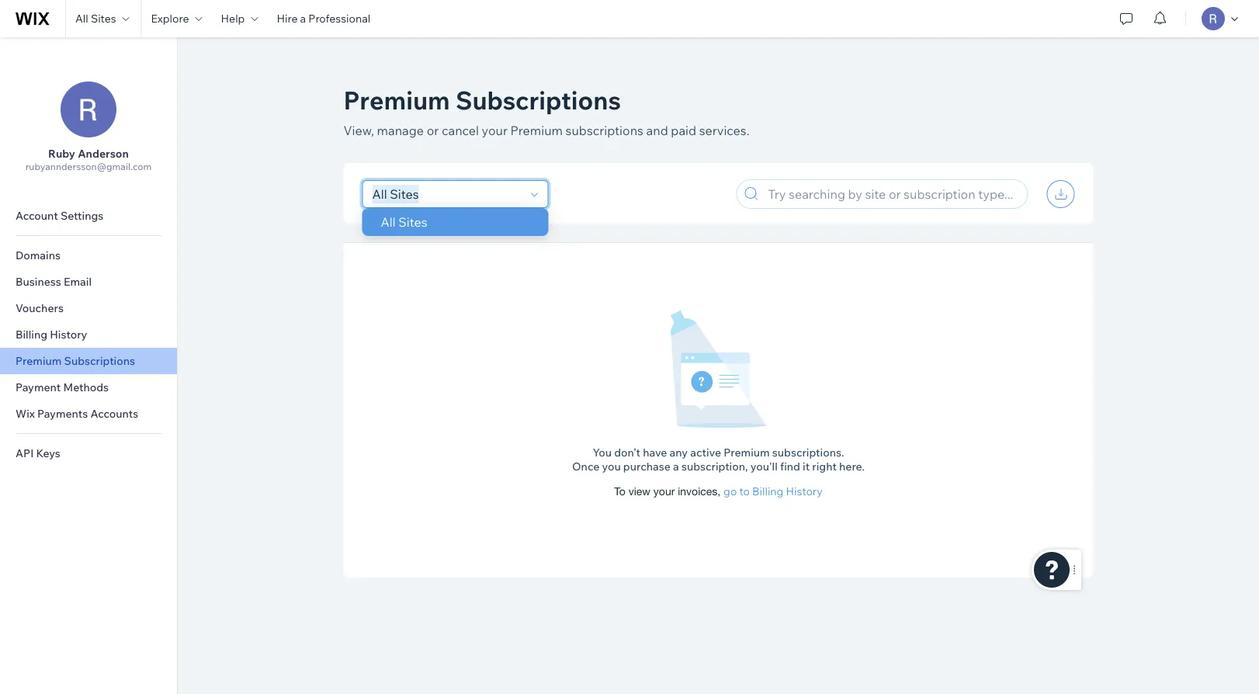 Task type: vqa. For each thing, say whether or not it's contained in the screenshot.
All Sites
yes



Task type: locate. For each thing, give the bounding box(es) containing it.
premium up payment
[[16, 354, 62, 368]]

0 horizontal spatial your
[[482, 123, 508, 138]]

view,
[[344, 123, 374, 138]]

a right hire
[[300, 12, 306, 25]]

sidebar element
[[0, 37, 178, 694]]

view
[[629, 485, 651, 498]]

api
[[16, 447, 34, 460]]

1 horizontal spatial sites
[[399, 214, 428, 230]]

premium up "manage"
[[344, 84, 450, 116]]

cancel
[[442, 123, 479, 138]]

0 vertical spatial a
[[300, 12, 306, 25]]

1 vertical spatial your
[[654, 485, 675, 498]]

subscriptions
[[456, 84, 621, 116], [64, 354, 135, 368]]

payment
[[16, 381, 61, 394]]

0 horizontal spatial billing
[[16, 328, 47, 341]]

have
[[643, 445, 668, 459]]

account
[[16, 209, 58, 223]]

0 horizontal spatial subscriptions
[[64, 354, 135, 368]]

0 vertical spatial your
[[482, 123, 508, 138]]

1 vertical spatial all sites
[[381, 214, 428, 230]]

you
[[602, 460, 621, 473]]

subscriptions for premium subscriptions view, manage or cancel your premium subscriptions and paid services.
[[456, 84, 621, 116]]

billing inside "link"
[[16, 328, 47, 341]]

billing history link
[[0, 322, 177, 348]]

explore
[[151, 12, 189, 25]]

services.
[[700, 123, 750, 138]]

all sites option
[[362, 208, 549, 236]]

vouchers
[[16, 301, 64, 315]]

keys
[[36, 447, 60, 460]]

subscriptions inside 'link'
[[64, 354, 135, 368]]

subscriptions down billing history "link"
[[64, 354, 135, 368]]

it
[[803, 460, 810, 473]]

to
[[615, 485, 626, 498]]

0 horizontal spatial a
[[300, 12, 306, 25]]

0 vertical spatial history
[[50, 328, 87, 341]]

history
[[50, 328, 87, 341], [786, 485, 823, 498]]

a
[[300, 12, 306, 25], [673, 460, 679, 473]]

business email link
[[0, 269, 177, 295]]

0 horizontal spatial history
[[50, 328, 87, 341]]

subscriptions.
[[773, 445, 845, 459]]

you'll
[[751, 460, 778, 473]]

professional
[[309, 12, 371, 25]]

billing right to
[[753, 485, 784, 498]]

1 horizontal spatial all sites
[[381, 214, 428, 230]]

None field
[[368, 181, 526, 207]]

go
[[724, 485, 737, 498]]

history inside "link"
[[50, 328, 87, 341]]

premium up you'll
[[724, 445, 770, 459]]

billing down vouchers
[[16, 328, 47, 341]]

to view your invoices, go to billing history
[[615, 485, 823, 498]]

domains link
[[0, 242, 177, 269]]

1 horizontal spatial history
[[786, 485, 823, 498]]

all
[[75, 12, 88, 25], [381, 214, 396, 230]]

wix payments accounts link
[[0, 401, 177, 427]]

subscriptions inside premium subscriptions view, manage or cancel your premium subscriptions and paid services.
[[456, 84, 621, 116]]

email
[[64, 275, 92, 289]]

go to billing history link
[[724, 485, 823, 499]]

0 horizontal spatial sites
[[91, 12, 116, 25]]

server error icon image
[[670, 310, 767, 430]]

a down any
[[673, 460, 679, 473]]

subscriptions
[[566, 123, 644, 138]]

account settings
[[16, 209, 104, 223]]

help
[[221, 12, 245, 25]]

1 horizontal spatial billing
[[753, 485, 784, 498]]

premium inside 'link'
[[16, 354, 62, 368]]

1 vertical spatial all
[[381, 214, 396, 230]]

0 vertical spatial billing
[[16, 328, 47, 341]]

subscriptions up subscriptions
[[456, 84, 621, 116]]

1 vertical spatial subscriptions
[[64, 354, 135, 368]]

1 horizontal spatial your
[[654, 485, 675, 498]]

1 vertical spatial sites
[[399, 214, 428, 230]]

and
[[647, 123, 669, 138]]

accounts
[[90, 407, 138, 421]]

0 vertical spatial all
[[75, 12, 88, 25]]

subscription,
[[682, 460, 748, 473]]

hire a professional
[[277, 12, 371, 25]]

history down the it
[[786, 485, 823, 498]]

your
[[482, 123, 508, 138], [654, 485, 675, 498]]

all sites
[[75, 12, 116, 25], [381, 214, 428, 230]]

1 vertical spatial a
[[673, 460, 679, 473]]

1 horizontal spatial all
[[381, 214, 396, 230]]

your right view
[[654, 485, 675, 498]]

0 horizontal spatial all
[[75, 12, 88, 25]]

or
[[427, 123, 439, 138]]

premium
[[344, 84, 450, 116], [511, 123, 563, 138], [16, 354, 62, 368], [724, 445, 770, 459]]

sites
[[91, 12, 116, 25], [399, 214, 428, 230]]

0 vertical spatial all sites
[[75, 12, 116, 25]]

your right 'cancel'
[[482, 123, 508, 138]]

business
[[16, 275, 61, 289]]

don't
[[614, 445, 641, 459]]

billing
[[16, 328, 47, 341], [753, 485, 784, 498]]

1 horizontal spatial a
[[673, 460, 679, 473]]

history up premium subscriptions
[[50, 328, 87, 341]]

1 horizontal spatial subscriptions
[[456, 84, 621, 116]]

1 vertical spatial history
[[786, 485, 823, 498]]

a inside you don't have any active premium subscriptions. once you purchase a subscription, you'll find it right here.
[[673, 460, 679, 473]]

0 vertical spatial subscriptions
[[456, 84, 621, 116]]



Task type: describe. For each thing, give the bounding box(es) containing it.
vouchers link
[[0, 295, 177, 322]]

Try searching by site or subscription type... field
[[764, 180, 1023, 208]]

find
[[781, 460, 801, 473]]

rubyanndersson@gmail.com
[[25, 161, 152, 172]]

once
[[572, 460, 600, 473]]

hire
[[277, 12, 298, 25]]

payment methods link
[[0, 374, 177, 401]]

domains
[[16, 249, 61, 262]]

premium subscriptions link
[[0, 348, 177, 374]]

api keys
[[16, 447, 60, 460]]

ruby
[[48, 147, 75, 160]]

purchase
[[624, 460, 671, 473]]

any
[[670, 445, 688, 459]]

methods
[[63, 381, 109, 394]]

payment methods
[[16, 381, 109, 394]]

all inside option
[[381, 214, 396, 230]]

paid
[[671, 123, 697, 138]]

help button
[[212, 0, 268, 37]]

anderson
[[78, 147, 129, 160]]

here.
[[840, 460, 865, 473]]

billing history
[[16, 328, 87, 341]]

you don't have any active premium subscriptions. once you purchase a subscription, you'll find it right here.
[[572, 445, 865, 473]]

manage
[[377, 123, 424, 138]]

settings
[[61, 209, 104, 223]]

payments
[[37, 407, 88, 421]]

right
[[813, 460, 837, 473]]

sites inside all sites option
[[399, 214, 428, 230]]

you
[[593, 445, 612, 459]]

invoices,
[[678, 485, 721, 498]]

premium left subscriptions
[[511, 123, 563, 138]]

premium subscriptions view, manage or cancel your premium subscriptions and paid services.
[[344, 84, 750, 138]]

business email
[[16, 275, 92, 289]]

your inside premium subscriptions view, manage or cancel your premium subscriptions and paid services.
[[482, 123, 508, 138]]

account settings link
[[0, 203, 177, 229]]

hire a professional link
[[268, 0, 380, 37]]

subscriptions for premium subscriptions
[[64, 354, 135, 368]]

api keys link
[[0, 440, 177, 467]]

wix payments accounts
[[16, 407, 138, 421]]

premium inside you don't have any active premium subscriptions. once you purchase a subscription, you'll find it right here.
[[724, 445, 770, 459]]

active
[[691, 445, 722, 459]]

wix
[[16, 407, 35, 421]]

your inside to view your invoices, go to billing history
[[654, 485, 675, 498]]

premium subscriptions
[[16, 354, 135, 368]]

0 horizontal spatial all sites
[[75, 12, 116, 25]]

to
[[740, 485, 750, 498]]

ruby anderson rubyanndersson@gmail.com
[[25, 147, 152, 172]]

all sites inside all sites option
[[381, 214, 428, 230]]

0 vertical spatial sites
[[91, 12, 116, 25]]

1 vertical spatial billing
[[753, 485, 784, 498]]



